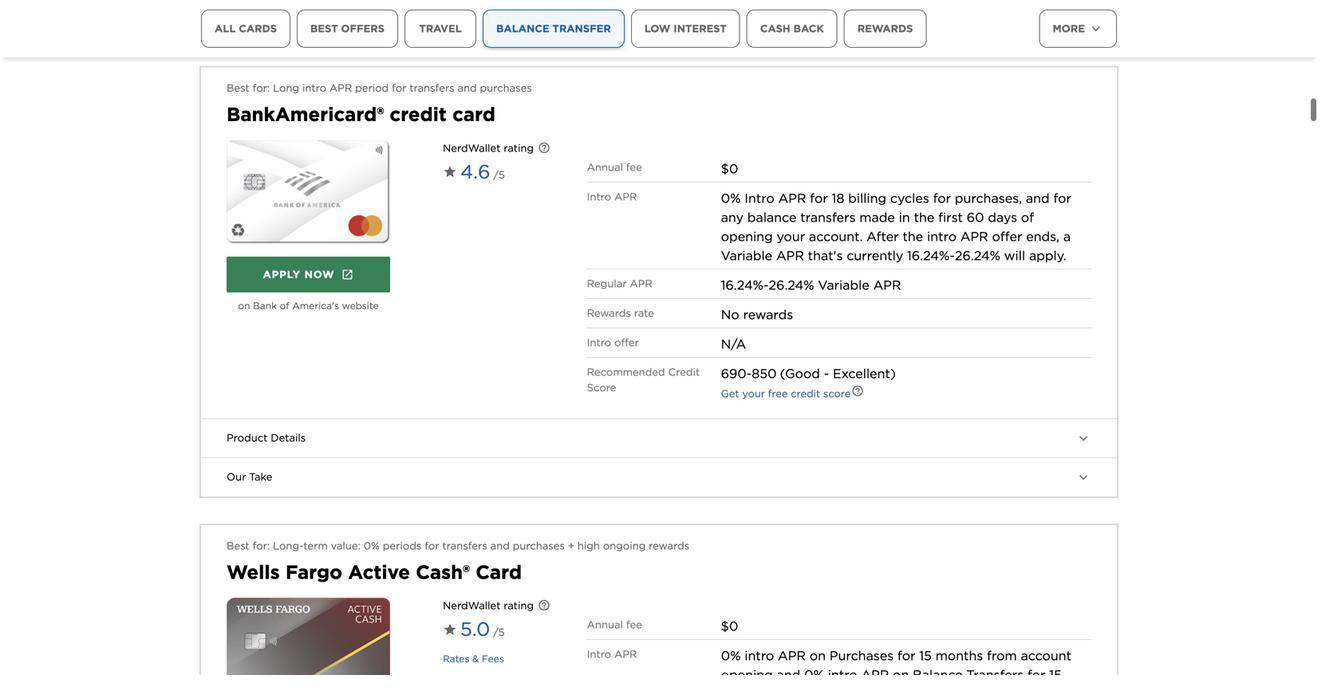 Task type: locate. For each thing, give the bounding box(es) containing it.
1 vertical spatial rewards
[[587, 307, 631, 319]]

on left bank
[[238, 300, 250, 312]]

apply.
[[1029, 248, 1067, 264]]

26.24% inside 0% intro apr for 18 billing cycles for purchases, and for any balance transfers made in the first 60 days of opening your account. after the intro apr offer ends, a variable apr that's currently 16.24%-26.24% will apply.
[[955, 248, 1001, 264]]

0 vertical spatial 16.24%-
[[907, 248, 955, 264]]

0 horizontal spatial credit
[[390, 103, 447, 126]]

2 intro apr from the top
[[587, 649, 637, 661]]

rewards down regular
[[587, 307, 631, 319]]

wells fargo active cash® card link
[[227, 561, 522, 584]]

1 vertical spatial intro apr
[[587, 649, 637, 661]]

15
[[919, 649, 932, 665]]

0 vertical spatial 26.24%
[[955, 248, 1001, 264]]

card
[[453, 103, 496, 126]]

term
[[304, 540, 328, 552]]

0 vertical spatial transfers
[[410, 82, 455, 94]]

recommended
[[587, 366, 665, 378]]

2 - from the left
[[824, 366, 829, 382]]

0 vertical spatial nerdwallet rating
[[443, 142, 534, 154]]

1 horizontal spatial -
[[824, 366, 829, 382]]

1 vertical spatial nerdwallet rating
[[443, 600, 534, 613]]

1 horizontal spatial offer
[[992, 229, 1022, 244]]

0 horizontal spatial your
[[742, 388, 765, 400]]

1 vertical spatial /5
[[493, 627, 505, 639]]

wells
[[227, 561, 280, 584]]

balance
[[496, 22, 549, 35], [913, 668, 963, 676]]

1 horizontal spatial rewards
[[743, 307, 793, 323]]

for:
[[253, 82, 270, 94], [253, 540, 270, 552]]

nerdwallet up 5.0
[[443, 600, 501, 613]]

2 opening from the top
[[721, 668, 773, 676]]

0 vertical spatial /5
[[494, 169, 505, 181]]

2 annual from the top
[[587, 619, 623, 632]]

and inside 0% intro apr for 18 billing cycles for purchases, and for any balance transfers made in the first 60 days of opening your account. after the intro apr offer ends, a variable apr that's currently 16.24%-26.24% will apply.
[[1026, 191, 1050, 206]]

0 horizontal spatial -
[[747, 366, 752, 382]]

on left "purchases"
[[810, 649, 826, 665]]

purchases
[[480, 82, 532, 94], [513, 540, 565, 552]]

for left 15
[[898, 649, 916, 665]]

$0
[[721, 161, 738, 177], [721, 619, 738, 635]]

1 for: from the top
[[253, 82, 270, 94]]

billing
[[848, 191, 887, 206]]

0% inside 0% intro apr for 18 billing cycles for purchases, and for any balance transfers made in the first 60 days of opening your account. after the intro apr offer ends, a variable apr that's currently 16.24%-26.24% will apply.
[[721, 191, 741, 206]]

annual fee
[[587, 161, 642, 173], [587, 619, 642, 632]]

best left long
[[227, 82, 250, 94]]

1 vertical spatial nerdwallet
[[443, 600, 501, 613]]

0 vertical spatial rewards
[[858, 22, 913, 35]]

1 horizontal spatial 26.24%
[[955, 248, 1001, 264]]

rewards for rewards
[[858, 22, 913, 35]]

2 nerdwallet from the top
[[443, 600, 501, 613]]

2 for: from the top
[[253, 540, 270, 552]]

1 vertical spatial for:
[[253, 540, 270, 552]]

0 vertical spatial annual
[[587, 161, 623, 173]]

transfers up cash®
[[442, 540, 487, 552]]

1 vertical spatial opening
[[721, 668, 773, 676]]

offer down days
[[992, 229, 1022, 244]]

rating up "4.6 /5"
[[504, 142, 534, 154]]

1 vertical spatial annual
[[587, 619, 623, 632]]

balance left transfer
[[496, 22, 549, 35]]

0 horizontal spatial on
[[238, 300, 250, 312]]

/5 inside "4.6 /5"
[[494, 169, 505, 181]]

5.0
[[460, 619, 490, 642]]

long
[[273, 82, 299, 94]]

1 horizontal spatial your
[[777, 229, 805, 244]]

2 vertical spatial on
[[893, 668, 909, 676]]

rewards
[[743, 307, 793, 323], [649, 540, 690, 552]]

1 vertical spatial on
[[810, 649, 826, 665]]

1 vertical spatial offer
[[614, 337, 639, 349]]

product offers quick filters tab list
[[201, 10, 985, 93]]

0 vertical spatial offer
[[992, 229, 1022, 244]]

get your free credit score
[[721, 388, 851, 400]]

2 $0 from the top
[[721, 619, 738, 635]]

2 fee from the top
[[626, 619, 642, 632]]

2 /5 from the top
[[493, 627, 505, 639]]

nerdwallet rating up 5.0 /5
[[443, 600, 534, 613]]

0 horizontal spatial 16.24%-
[[721, 278, 769, 293]]

bank
[[253, 300, 277, 312]]

1 how are nerdwallet's ratings determined? image from the top
[[538, 141, 551, 154]]

intro
[[302, 82, 326, 94], [927, 229, 957, 244], [745, 649, 774, 665], [828, 668, 858, 676]]

1 horizontal spatial 16.24%-
[[907, 248, 955, 264]]

value:
[[331, 540, 361, 552]]

offer up recommended on the bottom
[[614, 337, 639, 349]]

0 horizontal spatial variable
[[721, 248, 773, 264]]

all cards link
[[201, 10, 290, 48]]

16.24%- inside 0% intro apr for 18 billing cycles for purchases, and for any balance transfers made in the first 60 days of opening your account. after the intro apr offer ends, a variable apr that's currently 16.24%-26.24% will apply.
[[907, 248, 955, 264]]

bankamericard® credit card
[[227, 103, 496, 126]]

/5 inside 5.0 /5
[[493, 627, 505, 639]]

1 opening from the top
[[721, 229, 773, 244]]

2 nerdwallet rating from the top
[[443, 600, 534, 613]]

1 vertical spatial balance
[[913, 668, 963, 676]]

for up a
[[1054, 191, 1072, 206]]

1 vertical spatial variable
[[818, 278, 870, 293]]

opening
[[721, 229, 773, 244], [721, 668, 773, 676]]

credit
[[390, 103, 447, 126], [791, 388, 820, 400]]

n/a
[[721, 337, 746, 352]]

best left offers
[[310, 22, 338, 35]]

1 horizontal spatial of
[[1021, 210, 1034, 225]]

after
[[867, 229, 899, 244]]

18
[[832, 191, 845, 206]]

0 horizontal spatial offer
[[614, 337, 639, 349]]

4.6
[[460, 160, 490, 183]]

rates
[[443, 654, 469, 665]]

best
[[310, 22, 338, 35], [227, 82, 250, 94], [227, 540, 250, 552]]

transfers up account.
[[801, 210, 856, 225]]

0 horizontal spatial 26.24%
[[769, 278, 814, 293]]

the down 'in'
[[903, 229, 923, 244]]

of up ends,
[[1021, 210, 1034, 225]]

balance inside 0% intro apr on purchases for 15 months from account opening and 0% intro apr on balance transfers for 1
[[913, 668, 963, 676]]

no
[[721, 307, 739, 323]]

0 horizontal spatial balance
[[496, 22, 549, 35]]

rating for 5.0
[[504, 600, 534, 613]]

1 annual fee from the top
[[587, 161, 642, 173]]

0 vertical spatial annual fee
[[587, 161, 642, 173]]

on down "purchases"
[[893, 668, 909, 676]]

2 rating from the top
[[504, 600, 534, 613]]

balance transfer
[[496, 22, 611, 35]]

annual fee for bankamericard® credit card
[[587, 161, 642, 173]]

16.24%- up no rewards
[[721, 278, 769, 293]]

1 vertical spatial your
[[742, 388, 765, 400]]

for down account
[[1028, 668, 1046, 676]]

2 annual fee from the top
[[587, 619, 642, 632]]

1 annual from the top
[[587, 161, 623, 173]]

no rewards
[[721, 307, 793, 323]]

for right period
[[392, 82, 407, 94]]

get your free credit score link
[[721, 388, 851, 400]]

best for wells
[[227, 540, 250, 552]]

1 intro apr from the top
[[587, 191, 637, 203]]

bankamericard® credit card link
[[227, 103, 496, 126]]

0 horizontal spatial of
[[280, 300, 289, 312]]

5.0 /5
[[460, 619, 505, 642]]

your inside 0% intro apr for 18 billing cycles for purchases, and for any balance transfers made in the first 60 days of opening your account. after the intro apr offer ends, a variable apr that's currently 16.24%-26.24% will apply.
[[777, 229, 805, 244]]

the right 'in'
[[914, 210, 935, 225]]

of right bank
[[280, 300, 289, 312]]

transfers
[[410, 82, 455, 94], [801, 210, 856, 225], [442, 540, 487, 552]]

/5 right the 4.6
[[494, 169, 505, 181]]

1 vertical spatial rating
[[504, 600, 534, 613]]

offers
[[341, 22, 385, 35]]

rewards right "back"
[[858, 22, 913, 35]]

$0 for wells fargo active cash® card
[[721, 619, 738, 635]]

0 vertical spatial rewards
[[743, 307, 793, 323]]

cash back
[[760, 22, 824, 35]]

variable down the any
[[721, 248, 773, 264]]

rewards inside product offers quick filters tab list
[[858, 22, 913, 35]]

card
[[476, 561, 522, 584]]

and
[[458, 82, 477, 94], [1026, 191, 1050, 206], [490, 540, 510, 552], [777, 668, 801, 676]]

balance inside product offers quick filters tab list
[[496, 22, 549, 35]]

cash®
[[416, 561, 470, 584]]

1 rating from the top
[[504, 142, 534, 154]]

26.24% down that's
[[769, 278, 814, 293]]

rating
[[504, 142, 534, 154], [504, 600, 534, 613]]

your down the 850
[[742, 388, 765, 400]]

0 vertical spatial the
[[914, 210, 935, 225]]

of
[[1021, 210, 1034, 225], [280, 300, 289, 312]]

long-
[[273, 540, 304, 552]]

more button
[[1039, 10, 1117, 48]]

1 $0 from the top
[[721, 161, 738, 177]]

best for: long-term value: 0% periods for transfers and purchases + high ongoing rewards
[[227, 540, 690, 552]]

purchases up the "card"
[[480, 82, 532, 94]]

product details button
[[201, 420, 1117, 458]]

0 vertical spatial how are nerdwallet's ratings determined? image
[[538, 141, 551, 154]]

1 vertical spatial 26.24%
[[769, 278, 814, 293]]

850
[[752, 366, 777, 382]]

on bank of america's website
[[238, 300, 379, 312]]

0 vertical spatial fee
[[626, 161, 642, 173]]

back
[[794, 22, 824, 35]]

intro inside 0% intro apr for 18 billing cycles for purchases, and for any balance transfers made in the first 60 days of opening your account. after the intro apr offer ends, a variable apr that's currently 16.24%-26.24% will apply.
[[745, 191, 775, 206]]

nerdwallet rating up "4.6 /5"
[[443, 142, 534, 154]]

and inside 0% intro apr on purchases for 15 months from account opening and 0% intro apr on balance transfers for 1
[[777, 668, 801, 676]]

1 vertical spatial how are nerdwallet's ratings determined? image
[[538, 600, 551, 613]]

best up wells
[[227, 540, 250, 552]]

low
[[645, 22, 671, 35]]

1 horizontal spatial balance
[[913, 668, 963, 676]]

1 vertical spatial transfers
[[801, 210, 856, 225]]

for: for bankamericard®
[[253, 82, 270, 94]]

transfers up the "card"
[[410, 82, 455, 94]]

fees
[[482, 654, 504, 665]]

balance down 15
[[913, 668, 963, 676]]

active
[[348, 561, 410, 584]]

of inside 0% intro apr for 18 billing cycles for purchases, and for any balance transfers made in the first 60 days of opening your account. after the intro apr offer ends, a variable apr that's currently 16.24%-26.24% will apply.
[[1021, 210, 1034, 225]]

2 vertical spatial best
[[227, 540, 250, 552]]

0 horizontal spatial rewards
[[587, 307, 631, 319]]

your down balance
[[777, 229, 805, 244]]

rewards right ongoing
[[649, 540, 690, 552]]

for left 18
[[810, 191, 828, 206]]

annual for wells fargo active cash® card
[[587, 619, 623, 632]]

excellent)
[[833, 366, 896, 382]]

intro for 0% intro apr on purchases for 15 months from account opening and 0% intro apr on balance transfers for 1
[[587, 649, 611, 661]]

0 vertical spatial balance
[[496, 22, 549, 35]]

rates & fees link
[[443, 654, 504, 665]]

rewards right no
[[743, 307, 793, 323]]

2 how are nerdwallet's ratings determined? image from the top
[[538, 600, 551, 613]]

recommended credit score
[[587, 366, 700, 394]]

1 horizontal spatial rewards
[[858, 22, 913, 35]]

1 vertical spatial annual fee
[[587, 619, 642, 632]]

1 nerdwallet rating from the top
[[443, 142, 534, 154]]

/5 for 4.6
[[494, 169, 505, 181]]

26.24% left will
[[955, 248, 1001, 264]]

0 vertical spatial intro apr
[[587, 191, 637, 203]]

nerdwallet up the 4.6
[[443, 142, 501, 154]]

for: left long
[[253, 82, 270, 94]]

for: left long-
[[253, 540, 270, 552]]

0 horizontal spatial rewards
[[649, 540, 690, 552]]

variable down that's
[[818, 278, 870, 293]]

how are nerdwallet's ratings determined? image
[[538, 141, 551, 154], [538, 600, 551, 613]]

1 vertical spatial $0
[[721, 619, 738, 635]]

1 vertical spatial best
[[227, 82, 250, 94]]

0 vertical spatial your
[[777, 229, 805, 244]]

0 vertical spatial variable
[[721, 248, 773, 264]]

0%
[[721, 191, 741, 206], [364, 540, 380, 552], [721, 649, 741, 665], [804, 668, 824, 676]]

credit down 690 - 850 (good - excellent)
[[791, 388, 820, 400]]

for: for wells
[[253, 540, 270, 552]]

apr
[[329, 82, 352, 94], [614, 191, 637, 203], [778, 191, 806, 206], [961, 229, 988, 244], [776, 248, 804, 264], [630, 278, 653, 290], [873, 278, 901, 293], [614, 649, 637, 661], [778, 649, 806, 665], [861, 668, 889, 676]]

rating down card at the bottom left of page
[[504, 600, 534, 613]]

0 vertical spatial nerdwallet
[[443, 142, 501, 154]]

1 nerdwallet from the top
[[443, 142, 501, 154]]

1 horizontal spatial credit
[[791, 388, 820, 400]]

cycles
[[890, 191, 929, 206]]

16.24%- down first
[[907, 248, 955, 264]]

1 /5 from the top
[[494, 169, 505, 181]]

intro offer
[[587, 337, 639, 349]]

0 vertical spatial best
[[310, 22, 338, 35]]

0 vertical spatial of
[[1021, 210, 1034, 225]]

variable
[[721, 248, 773, 264], [818, 278, 870, 293]]

purchases left +
[[513, 540, 565, 552]]

for
[[392, 82, 407, 94], [810, 191, 828, 206], [933, 191, 951, 206], [1054, 191, 1072, 206], [425, 540, 439, 552], [898, 649, 916, 665], [1028, 668, 1046, 676]]

0 vertical spatial $0
[[721, 161, 738, 177]]

credit down best for: long intro apr period for transfers and purchases
[[390, 103, 447, 126]]

1 vertical spatial credit
[[791, 388, 820, 400]]

1 vertical spatial fee
[[626, 619, 642, 632]]

0 vertical spatial rating
[[504, 142, 534, 154]]

nerdwallet for 5.0
[[443, 600, 501, 613]]

1 vertical spatial of
[[280, 300, 289, 312]]

intro apr
[[587, 191, 637, 203], [587, 649, 637, 661]]

0 vertical spatial opening
[[721, 229, 773, 244]]

0 vertical spatial for:
[[253, 82, 270, 94]]

1 fee from the top
[[626, 161, 642, 173]]

annual
[[587, 161, 623, 173], [587, 619, 623, 632]]

offer inside 0% intro apr for 18 billing cycles for purchases, and for any balance transfers made in the first 60 days of opening your account. after the intro apr offer ends, a variable apr that's currently 16.24%-26.24% will apply.
[[992, 229, 1022, 244]]

how are nerdwallet's ratings determined? image for 5.0
[[538, 600, 551, 613]]

&
[[472, 654, 479, 665]]

/5 right 5.0
[[493, 627, 505, 639]]

rewards
[[858, 22, 913, 35], [587, 307, 631, 319]]



Task type: vqa. For each thing, say whether or not it's contained in the screenshot.
$0
yes



Task type: describe. For each thing, give the bounding box(es) containing it.
account.
[[809, 229, 863, 244]]

0 vertical spatial credit
[[390, 103, 447, 126]]

best inside product offers quick filters tab list
[[310, 22, 338, 35]]

2 horizontal spatial on
[[893, 668, 909, 676]]

$0 for bankamericard® credit card
[[721, 161, 738, 177]]

days
[[988, 210, 1017, 225]]

fee for bankamericard® credit card
[[626, 161, 642, 173]]

intro apr for wells fargo active cash® card
[[587, 649, 637, 661]]

interest
[[674, 22, 727, 35]]

periods
[[383, 540, 422, 552]]

get
[[721, 388, 739, 400]]

1 vertical spatial the
[[903, 229, 923, 244]]

/5 for 5.0
[[493, 627, 505, 639]]

nerdwallet for 4.6
[[443, 142, 501, 154]]

low interest
[[645, 22, 727, 35]]

low interest link
[[631, 10, 740, 48]]

made
[[860, 210, 895, 225]]

cards
[[239, 22, 277, 35]]

1 - from the left
[[747, 366, 752, 382]]

nerdwallet rating for 4.6
[[443, 142, 534, 154]]

rate
[[634, 307, 654, 319]]

1 vertical spatial rewards
[[649, 540, 690, 552]]

rewards link
[[844, 10, 927, 48]]

america's
[[292, 300, 339, 312]]

apply
[[263, 269, 301, 281]]

account
[[1021, 649, 1072, 665]]

score
[[823, 388, 851, 400]]

free
[[768, 388, 788, 400]]

balance transfer link
[[483, 10, 625, 48]]

first
[[938, 210, 963, 225]]

annual fee for wells fargo active cash® card
[[587, 619, 642, 632]]

rewards for rewards rate
[[587, 307, 631, 319]]

variable inside 0% intro apr for 18 billing cycles for purchases, and for any balance transfers made in the first 60 days of opening your account. after the intro apr offer ends, a variable apr that's currently 16.24%-26.24% will apply.
[[721, 248, 773, 264]]

16.24%-26.24% variable apr
[[721, 278, 901, 293]]

0 vertical spatial purchases
[[480, 82, 532, 94]]

ends,
[[1026, 229, 1060, 244]]

rewards rate
[[587, 307, 654, 319]]

1 vertical spatial 16.24%-
[[721, 278, 769, 293]]

score
[[587, 382, 616, 394]]

cash
[[760, 22, 791, 35]]

purchases,
[[955, 191, 1022, 206]]

travel link
[[405, 10, 476, 48]]

0% intro apr on purchases for 15 months from account opening and 0% intro apr on balance transfers for 1
[[721, 649, 1072, 676]]

best offers
[[310, 22, 385, 35]]

nerdwallet rating for 5.0
[[443, 600, 534, 613]]

2 vertical spatial transfers
[[442, 540, 487, 552]]

(good
[[780, 366, 820, 382]]

currently
[[847, 248, 904, 264]]

purchases
[[830, 649, 894, 665]]

for up first
[[933, 191, 951, 206]]

best for bankamericard®
[[227, 82, 250, 94]]

from
[[987, 649, 1017, 665]]

will
[[1004, 248, 1025, 264]]

period
[[355, 82, 389, 94]]

+
[[568, 540, 574, 552]]

apply now link
[[227, 257, 390, 293]]

for up cash®
[[425, 540, 439, 552]]

1 vertical spatial purchases
[[513, 540, 565, 552]]

travel
[[419, 22, 462, 35]]

more information about recommended credit score image
[[852, 385, 864, 398]]

transfer
[[553, 22, 611, 35]]

opening inside 0% intro apr on purchases for 15 months from account opening and 0% intro apr on balance transfers for 1
[[721, 668, 773, 676]]

apply now
[[263, 269, 335, 281]]

fargo
[[286, 561, 342, 584]]

all cards
[[215, 22, 277, 35]]

annual for bankamericard® credit card
[[587, 161, 623, 173]]

intro for 0% intro apr for 18 billing cycles for purchases, and for any balance transfers made in the first 60 days of opening your account. after the intro apr offer ends, a variable apr that's currently 16.24%-26.24% will apply.
[[587, 191, 611, 203]]

intro apr for bankamericard® credit card
[[587, 191, 637, 203]]

in
[[899, 210, 910, 225]]

wells fargo active cash® card card image image
[[227, 599, 390, 676]]

rating for 4.6
[[504, 142, 534, 154]]

credit
[[668, 366, 700, 378]]

cash back link
[[747, 10, 838, 48]]

0 vertical spatial on
[[238, 300, 250, 312]]

take
[[249, 471, 272, 484]]

how are nerdwallet's ratings determined? image for 4.6
[[538, 141, 551, 154]]

high
[[578, 540, 600, 552]]

a
[[1064, 229, 1071, 244]]

intro for n/a
[[587, 337, 611, 349]]

now
[[305, 269, 335, 281]]

690
[[721, 366, 747, 382]]

690 - 850 (good - excellent)
[[721, 366, 896, 382]]

product details
[[227, 432, 306, 445]]

1 horizontal spatial variable
[[818, 278, 870, 293]]

ongoing
[[603, 540, 646, 552]]

rates & fees
[[443, 654, 504, 665]]

intro inside 0% intro apr for 18 billing cycles for purchases, and for any balance transfers made in the first 60 days of opening your account. after the intro apr offer ends, a variable apr that's currently 16.24%-26.24% will apply.
[[927, 229, 957, 244]]

regular apr
[[587, 278, 653, 290]]

balance
[[748, 210, 797, 225]]

product
[[227, 432, 268, 445]]

60
[[967, 210, 984, 225]]

our take
[[227, 471, 272, 484]]

0% intro apr for 18 billing cycles for purchases, and for any balance transfers made in the first 60 days of opening your account. after the intro apr offer ends, a variable apr that's currently 16.24%-26.24% will apply.
[[721, 191, 1072, 264]]

website
[[342, 300, 379, 312]]

any
[[721, 210, 744, 225]]

4.6 /5
[[460, 160, 505, 183]]

wells fargo active cash® card
[[227, 561, 522, 584]]

our
[[227, 471, 246, 484]]

transfers
[[967, 668, 1024, 676]]

transfers inside 0% intro apr for 18 billing cycles for purchases, and for any balance transfers made in the first 60 days of opening your account. after the intro apr offer ends, a variable apr that's currently 16.24%-26.24% will apply.
[[801, 210, 856, 225]]

details
[[271, 432, 306, 445]]

bankamericard®
[[227, 103, 384, 126]]

bankamericard® credit card card image image
[[227, 140, 390, 244]]

fee for wells fargo active cash® card
[[626, 619, 642, 632]]

more
[[1053, 22, 1085, 35]]

opening inside 0% intro apr for 18 billing cycles for purchases, and for any balance transfers made in the first 60 days of opening your account. after the intro apr offer ends, a variable apr that's currently 16.24%-26.24% will apply.
[[721, 229, 773, 244]]

1 horizontal spatial on
[[810, 649, 826, 665]]



